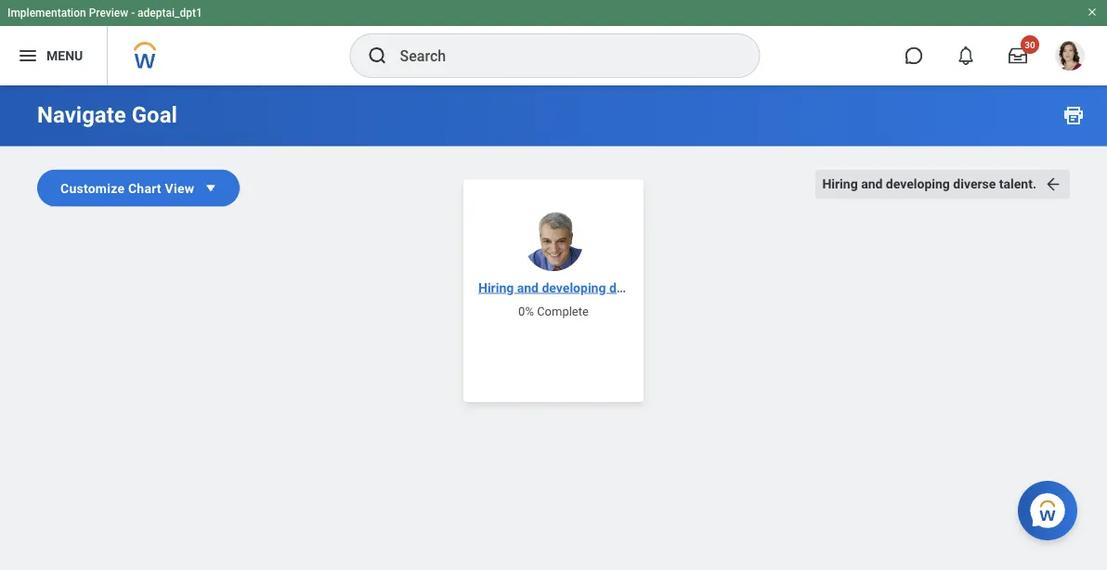 Task type: describe. For each thing, give the bounding box(es) containing it.
arrow left image
[[1044, 175, 1063, 194]]

30 button
[[998, 35, 1040, 76]]

diverse inside button
[[954, 177, 996, 192]]

notifications large image
[[957, 46, 976, 65]]

navigate goal main content
[[0, 79, 1108, 571]]

0 horizontal spatial and
[[517, 280, 539, 295]]

close environment banner image
[[1087, 7, 1098, 18]]

search image
[[367, 45, 389, 67]]

0%
[[519, 304, 534, 318]]

0 horizontal spatial developing
[[542, 280, 606, 295]]

preview
[[89, 7, 128, 20]]

justify image
[[17, 45, 39, 67]]

caret down image
[[202, 179, 220, 197]]

and inside button
[[861, 177, 883, 192]]

hiring and developing diverse talent. inside hiring and developing diverse talent. button
[[823, 177, 1037, 192]]

navigate goal
[[37, 102, 177, 128]]

1 vertical spatial hiring
[[479, 280, 514, 295]]

goal
[[132, 102, 177, 128]]

hiring and developing diverse talent. inside hiring and developing diverse talent. link
[[479, 280, 693, 295]]

developing inside button
[[886, 177, 950, 192]]

talent. inside button
[[1000, 177, 1037, 192]]

customize chart view button
[[37, 170, 240, 207]]

30
[[1025, 39, 1036, 50]]

inbox large image
[[1009, 46, 1028, 65]]

0 horizontal spatial talent.
[[655, 280, 693, 295]]

profile logan mcneil image
[[1056, 41, 1085, 74]]



Task type: vqa. For each thing, say whether or not it's contained in the screenshot.
1st clipboard icon from the bottom of the GLOBAL NAVIGATION dialog at the left
no



Task type: locate. For each thing, give the bounding box(es) containing it.
hiring inside button
[[823, 177, 858, 192]]

0 vertical spatial hiring and developing diverse talent.
[[823, 177, 1037, 192]]

complete
[[537, 304, 589, 318]]

1 horizontal spatial talent.
[[1000, 177, 1037, 192]]

hiring and developing diverse talent. button
[[815, 170, 1070, 199]]

0 horizontal spatial hiring
[[479, 280, 514, 295]]

navigate
[[37, 102, 126, 128]]

customize chart view
[[60, 180, 194, 196]]

0 vertical spatial and
[[861, 177, 883, 192]]

-
[[131, 7, 135, 20]]

1 vertical spatial and
[[517, 280, 539, 295]]

1 horizontal spatial and
[[861, 177, 883, 192]]

1 vertical spatial diverse
[[609, 280, 652, 295]]

0 vertical spatial talent.
[[1000, 177, 1037, 192]]

0 vertical spatial developing
[[886, 177, 950, 192]]

1 horizontal spatial hiring and developing diverse talent.
[[823, 177, 1037, 192]]

1 horizontal spatial developing
[[886, 177, 950, 192]]

0 horizontal spatial diverse
[[609, 280, 652, 295]]

0 vertical spatial hiring
[[823, 177, 858, 192]]

0 vertical spatial diverse
[[954, 177, 996, 192]]

chart
[[128, 180, 161, 196]]

customize
[[60, 180, 125, 196]]

1 horizontal spatial diverse
[[954, 177, 996, 192]]

1 vertical spatial hiring and developing diverse talent.
[[479, 280, 693, 295]]

and
[[861, 177, 883, 192], [517, 280, 539, 295]]

0 horizontal spatial hiring and developing diverse talent.
[[479, 280, 693, 295]]

developing
[[886, 177, 950, 192], [542, 280, 606, 295]]

implementation preview -   adeptai_dpt1
[[7, 7, 202, 20]]

0% complete
[[519, 304, 589, 318]]

hiring and developing diverse talent.
[[823, 177, 1037, 192], [479, 280, 693, 295]]

hiring and developing diverse talent. link
[[471, 279, 693, 297]]

view
[[165, 180, 194, 196]]

Search Workday  search field
[[400, 35, 721, 76]]

menu banner
[[0, 0, 1108, 85]]

menu button
[[0, 26, 107, 85]]

talent.
[[1000, 177, 1037, 192], [655, 280, 693, 295]]

adeptai_dpt1
[[138, 7, 202, 20]]

hiring
[[823, 177, 858, 192], [479, 280, 514, 295]]

print org chart image
[[1063, 104, 1085, 126]]

menu
[[46, 48, 83, 63]]

diverse
[[954, 177, 996, 192], [609, 280, 652, 295]]

1 vertical spatial talent.
[[655, 280, 693, 295]]

implementation
[[7, 7, 86, 20]]

1 vertical spatial developing
[[542, 280, 606, 295]]

1 horizontal spatial hiring
[[823, 177, 858, 192]]



